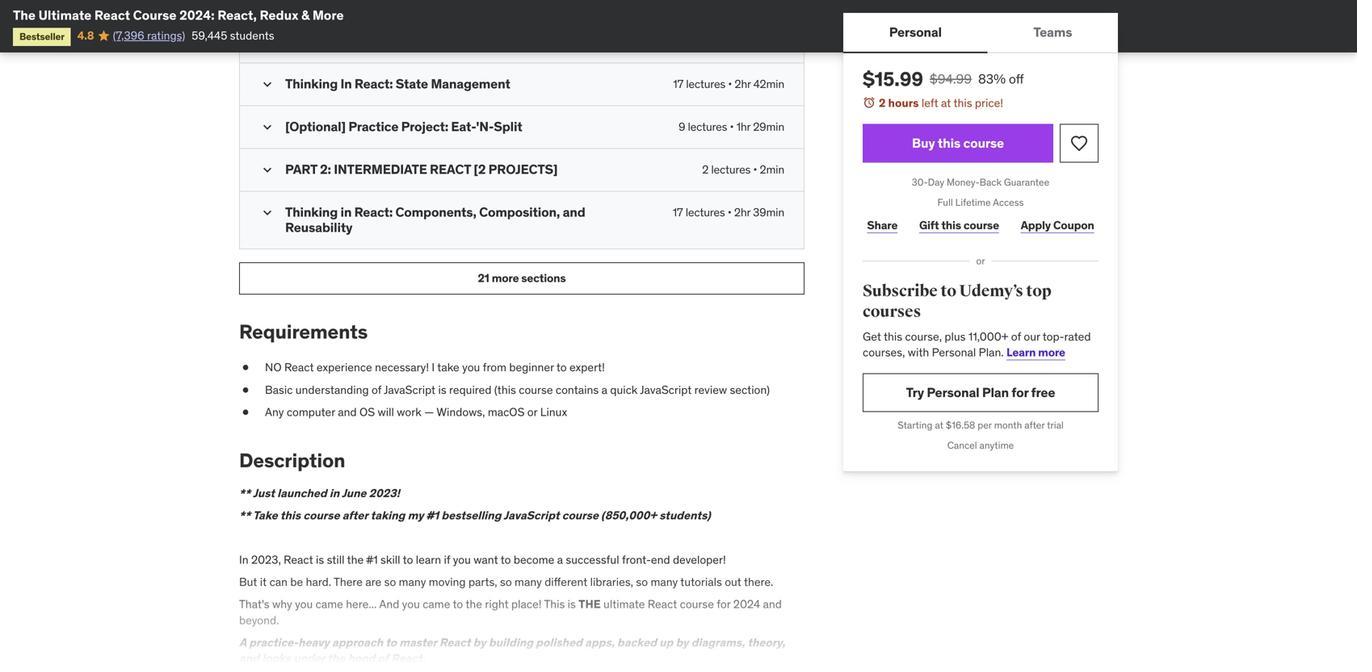 Task type: vqa. For each thing, say whether or not it's contained in the screenshot.
Day
yes



Task type: locate. For each thing, give the bounding box(es) containing it.
1 vertical spatial #1
[[367, 553, 378, 568]]

0 horizontal spatial #1
[[367, 553, 378, 568]]

react: left state
[[355, 76, 393, 92]]

to right skill
[[403, 553, 413, 568]]

management
[[431, 76, 511, 92]]

2 ** from the top
[[239, 509, 251, 523]]

• left 2min
[[754, 162, 758, 177]]

many down end
[[651, 576, 678, 590]]

free
[[1032, 385, 1056, 401]]

os
[[360, 405, 375, 420]]

more inside button
[[492, 271, 519, 286]]

2min
[[760, 162, 785, 177]]

more for learn
[[1039, 345, 1066, 360]]

is down take on the left bottom of the page
[[438, 383, 447, 397]]

or left linux
[[528, 405, 538, 420]]

1 vertical spatial thinking
[[285, 204, 338, 221]]

section)
[[730, 383, 770, 397]]

2 vertical spatial personal
[[927, 385, 980, 401]]

2 xsmall image from the top
[[239, 405, 252, 421]]

to left 'udemy's'
[[941, 282, 957, 301]]

is left still on the bottom left of the page
[[316, 553, 324, 568]]

2 up the 17 lectures • 2hr 39min
[[703, 162, 709, 177]]

(7,396 ratings)
[[113, 28, 185, 43]]

launched
[[277, 486, 327, 501]]

• left 39min
[[728, 205, 732, 220]]

2 right alarm icon
[[879, 96, 886, 110]]

top-
[[1043, 330, 1065, 344]]

the
[[347, 553, 364, 568], [466, 598, 482, 612], [328, 652, 345, 666]]

diagrams,
[[692, 636, 745, 651]]

the ultimate react course 2024: react, redux & more
[[13, 7, 344, 23]]

many up 'that's why you came here... and you came to the right place! this is the'
[[399, 576, 426, 590]]

0 horizontal spatial so
[[384, 576, 396, 590]]

1 react: from the top
[[355, 76, 393, 92]]

at right left
[[942, 96, 952, 110]]

react inside a practice-heavy approach to master react by building polished apps, backed up by diagrams, theory, and looks under the hood of react.
[[440, 636, 471, 651]]

1 horizontal spatial javascript
[[504, 509, 560, 523]]

2024
[[734, 598, 761, 612]]

2 many from the left
[[515, 576, 542, 590]]

0 vertical spatial xsmall image
[[239, 360, 252, 376]]

to inside a practice-heavy approach to master react by building polished apps, backed up by diagrams, theory, and looks under the hood of react.
[[386, 636, 397, 651]]

in inside thinking in react: components, composition, and reusability
[[341, 204, 352, 221]]

1 horizontal spatial so
[[500, 576, 512, 590]]

2 vertical spatial is
[[568, 598, 576, 612]]

lectures for split
[[688, 120, 728, 134]]

take
[[253, 509, 278, 523]]

came down hard.
[[316, 598, 343, 612]]

personal down plus
[[932, 345, 977, 360]]

by right up
[[676, 636, 689, 651]]

our
[[1024, 330, 1041, 344]]

0 vertical spatial a
[[602, 383, 608, 397]]

2hr left 39min
[[735, 205, 751, 220]]

course down beginner
[[519, 383, 553, 397]]

• left 1hr
[[730, 120, 734, 134]]

42min
[[754, 77, 785, 91]]

students)
[[660, 509, 711, 523]]

lectures down 2 lectures • 2min
[[686, 205, 725, 220]]

in left 2023,
[[239, 553, 249, 568]]

small image
[[259, 34, 276, 50], [259, 119, 276, 135], [259, 205, 276, 221]]

xsmall image for no
[[239, 360, 252, 376]]

required
[[449, 383, 492, 397]]

more down top-
[[1039, 345, 1066, 360]]

to inside subscribe to udemy's top courses
[[941, 282, 957, 301]]

0 vertical spatial **
[[239, 486, 251, 501]]

share
[[867, 218, 898, 233]]

2 for 2 hours left at this price!
[[879, 96, 886, 110]]

2hr left the 42min
[[735, 77, 751, 91]]

javascript
[[384, 383, 436, 397], [640, 383, 692, 397], [504, 509, 560, 523]]

1 vertical spatial xsmall image
[[239, 405, 252, 421]]

0 horizontal spatial by
[[473, 636, 486, 651]]

0 horizontal spatial in
[[330, 486, 340, 501]]

0 vertical spatial the
[[347, 553, 364, 568]]

after inside ** just launched in june 2023! ** take this course after taking my #1 bestselling javascript course (850,000+ students)
[[342, 509, 368, 523]]

in inside ** just launched in june 2023! ** take this course after taking my #1 bestselling javascript course (850,000+ students)
[[330, 486, 340, 501]]

heavy
[[298, 636, 330, 651]]

javascript right quick on the left of the page
[[640, 383, 692, 397]]

personal up $15.99
[[890, 24, 942, 40]]

1 vertical spatial is
[[316, 553, 324, 568]]

came down moving
[[423, 598, 450, 612]]

many
[[399, 576, 426, 590], [515, 576, 542, 590], [651, 576, 678, 590]]

1 vertical spatial react:
[[354, 204, 393, 221]]

3 many from the left
[[651, 576, 678, 590]]

[2
[[474, 161, 486, 178]]

developer!
[[673, 553, 726, 568]]

xsmall image down xsmall icon
[[239, 405, 252, 421]]

a practice-heavy approach to master react by building polished apps, backed up by diagrams, theory, and looks under the hood of react.
[[239, 636, 786, 666]]

and right 2024
[[763, 598, 782, 612]]

front-
[[622, 553, 651, 568]]

and inside thinking in react: components, composition, and reusability
[[563, 204, 586, 221]]

(850,000+
[[601, 509, 657, 523]]

to down moving
[[453, 598, 463, 612]]

master
[[399, 636, 437, 651]]

3 small image from the top
[[259, 205, 276, 221]]

0 vertical spatial react:
[[355, 76, 393, 92]]

in down intermediate
[[341, 204, 352, 221]]

0 vertical spatial in
[[341, 204, 352, 221]]

1 horizontal spatial after
[[1025, 419, 1045, 432]]

subscribe to udemy's top courses
[[863, 282, 1052, 322]]

0 horizontal spatial in
[[239, 553, 249, 568]]

students
[[230, 28, 274, 43]]

1 horizontal spatial came
[[423, 598, 450, 612]]

any
[[265, 405, 284, 420]]

or up 'udemy's'
[[977, 255, 986, 268]]

month
[[995, 419, 1023, 432]]

small image down the students
[[259, 76, 276, 93]]

1 thinking from the top
[[285, 76, 338, 92]]

this right buy
[[938, 135, 961, 152]]

at left $16.58
[[935, 419, 944, 432]]

0 vertical spatial is
[[438, 383, 447, 397]]

apply
[[1021, 218, 1051, 233]]

1 so from the left
[[384, 576, 396, 590]]

part
[[285, 161, 317, 178]]

thinking inside thinking in react: components, composition, and reusability
[[285, 204, 338, 221]]

lectures up 9 lectures • 1hr 29min
[[686, 77, 726, 91]]

no
[[265, 361, 282, 375]]

0 vertical spatial 17
[[673, 77, 684, 91]]

2 vertical spatial the
[[328, 652, 345, 666]]

this inside ** just launched in june 2023! ** take this course after taking my #1 bestselling javascript course (850,000+ students)
[[280, 509, 301, 523]]

get this course, plus 11,000+ of our top-rated courses, with personal plan.
[[863, 330, 1091, 360]]

1 vertical spatial small image
[[259, 119, 276, 135]]

course up back
[[964, 135, 1005, 152]]

the left hood
[[328, 652, 345, 666]]

projects]
[[489, 161, 558, 178]]

1 horizontal spatial by
[[676, 636, 689, 651]]

this
[[544, 598, 565, 612]]

rated
[[1065, 330, 1091, 344]]

1 vertical spatial **
[[239, 509, 251, 523]]

to up react.
[[386, 636, 397, 651]]

and right composition,
[[563, 204, 586, 221]]

is right this
[[568, 598, 576, 612]]

1 small image from the top
[[259, 76, 276, 93]]

lectures left 2min
[[712, 162, 751, 177]]

&
[[301, 7, 310, 23]]

2hr for thinking in react: components, composition, and reusability
[[735, 205, 751, 220]]

small image for thinking
[[259, 76, 276, 93]]

1 vertical spatial personal
[[932, 345, 977, 360]]

0 horizontal spatial is
[[316, 553, 324, 568]]

0 vertical spatial more
[[492, 271, 519, 286]]

for left free
[[1012, 385, 1029, 401]]

0 horizontal spatial more
[[492, 271, 519, 286]]

0 vertical spatial small image
[[259, 76, 276, 93]]

so right are
[[384, 576, 396, 590]]

you right why
[[295, 598, 313, 612]]

at
[[942, 96, 952, 110], [935, 419, 944, 432]]

0 horizontal spatial after
[[342, 509, 368, 523]]

0 vertical spatial personal
[[890, 24, 942, 40]]

1 horizontal spatial a
[[602, 383, 608, 397]]

small image for thinking
[[259, 205, 276, 221]]

1hr
[[737, 120, 751, 134]]

gift this course
[[920, 218, 1000, 233]]

• for and
[[728, 205, 732, 220]]

for left 2024
[[717, 598, 731, 612]]

1 horizontal spatial or
[[977, 255, 986, 268]]

#1 inside in 2023, react is still the #1 skill to learn if you want to become a successful front-end developer! but it can be hard. there are so many moving parts, so many different libraries, so many tutorials out there.
[[367, 553, 378, 568]]

at inside starting at $16.58 per month after trial cancel anytime
[[935, 419, 944, 432]]

by
[[473, 636, 486, 651], [676, 636, 689, 651]]

for inside try personal plan for free link
[[1012, 385, 1029, 401]]

javascript up work
[[384, 383, 436, 397]]

the right still on the bottom left of the page
[[347, 553, 364, 568]]

1 horizontal spatial more
[[1039, 345, 1066, 360]]

#1 left skill
[[367, 553, 378, 568]]

by left building
[[473, 636, 486, 651]]

30-day money-back guarantee full lifetime access
[[912, 176, 1050, 209]]

with
[[908, 345, 930, 360]]

many up 'place!'
[[515, 576, 542, 590]]

0 horizontal spatial 2
[[703, 162, 709, 177]]

tutorials
[[681, 576, 722, 590]]

june
[[342, 486, 367, 501]]

react.
[[391, 652, 426, 666]]

lifetime
[[956, 196, 991, 209]]

but
[[239, 576, 257, 590]]

$94.99
[[930, 71, 972, 87]]

2 so from the left
[[500, 576, 512, 590]]

in up practice
[[341, 76, 352, 92]]

0 vertical spatial after
[[1025, 419, 1045, 432]]

1 horizontal spatial many
[[515, 576, 542, 590]]

react right ultimate
[[648, 598, 677, 612]]

0 vertical spatial for
[[1012, 385, 1029, 401]]

lectures right the 9
[[688, 120, 728, 134]]

computer
[[287, 405, 335, 420]]

0 horizontal spatial came
[[316, 598, 343, 612]]

this left the price!
[[954, 96, 973, 110]]

react up be
[[284, 553, 313, 568]]

try
[[907, 385, 925, 401]]

a up different
[[557, 553, 563, 568]]

1 vertical spatial for
[[717, 598, 731, 612]]

teams button
[[988, 13, 1119, 52]]

• for projects]
[[754, 162, 758, 177]]

javascript up become
[[504, 509, 560, 523]]

2 horizontal spatial the
[[466, 598, 482, 612]]

2 react: from the top
[[354, 204, 393, 221]]

0 vertical spatial of
[[1012, 330, 1022, 344]]

for for course
[[717, 598, 731, 612]]

of up os
[[372, 383, 382, 397]]

** left just
[[239, 486, 251, 501]]

1 xsmall image from the top
[[239, 360, 252, 376]]

17 for thinking in react: state management
[[673, 77, 684, 91]]

course down tutorials
[[680, 598, 714, 612]]

hood
[[348, 652, 375, 666]]

xsmall image
[[239, 360, 252, 376], [239, 405, 252, 421]]

thinking in react: components, composition, and reusability
[[285, 204, 586, 236]]

a inside in 2023, react is still the #1 skill to learn if you want to become a successful front-end developer! but it can be hard. there are so many moving parts, so many different libraries, so many tutorials out there.
[[557, 553, 563, 568]]

small image left part
[[259, 162, 276, 178]]

2 thinking from the top
[[285, 204, 338, 221]]

** left take
[[239, 509, 251, 523]]

1 vertical spatial 2
[[703, 162, 709, 177]]

#1 right my
[[427, 509, 439, 523]]

—
[[424, 405, 434, 420]]

the left 'right'
[[466, 598, 482, 612]]

react: inside thinking in react: components, composition, and reusability
[[354, 204, 393, 221]]

place!
[[512, 598, 542, 612]]

2 horizontal spatial so
[[636, 576, 648, 590]]

and down a
[[239, 652, 259, 666]]

this down launched
[[280, 509, 301, 523]]

this inside 'get this course, plus 11,000+ of our top-rated courses, with personal plan.'
[[884, 330, 903, 344]]

(this
[[494, 383, 516, 397]]

'n-
[[476, 118, 494, 135]]

1 vertical spatial in
[[239, 553, 249, 568]]

2 horizontal spatial many
[[651, 576, 678, 590]]

thinking up [optional]
[[285, 76, 338, 92]]

0 horizontal spatial the
[[328, 652, 345, 666]]

2 vertical spatial of
[[378, 652, 389, 666]]

1 vertical spatial more
[[1039, 345, 1066, 360]]

quick
[[610, 383, 638, 397]]

1 horizontal spatial for
[[1012, 385, 1029, 401]]

just
[[253, 486, 275, 501]]

this
[[954, 96, 973, 110], [938, 135, 961, 152], [942, 218, 962, 233], [884, 330, 903, 344], [280, 509, 301, 523]]

2 small image from the top
[[259, 119, 276, 135]]

after down june
[[342, 509, 368, 523]]

thinking down part
[[285, 204, 338, 221]]

3 so from the left
[[636, 576, 648, 590]]

0 vertical spatial in
[[341, 76, 352, 92]]

1 small image from the top
[[259, 34, 276, 50]]

to left 'expert!'
[[557, 361, 567, 375]]

for inside ultimate react course for 2024 and beyond.
[[717, 598, 731, 612]]

1 vertical spatial small image
[[259, 162, 276, 178]]

**
[[239, 486, 251, 501], [239, 509, 251, 523]]

buy this course button
[[863, 124, 1054, 163]]

2
[[879, 96, 886, 110], [703, 162, 709, 177]]

1 vertical spatial of
[[372, 383, 382, 397]]

0 vertical spatial 2hr
[[735, 77, 751, 91]]

0 vertical spatial 2
[[879, 96, 886, 110]]

this up courses,
[[884, 330, 903, 344]]

moving
[[429, 576, 466, 590]]

2 horizontal spatial is
[[568, 598, 576, 612]]

0 horizontal spatial many
[[399, 576, 426, 590]]

of left our
[[1012, 330, 1022, 344]]

small image down redux
[[259, 34, 276, 50]]

in left june
[[330, 486, 340, 501]]

1 vertical spatial the
[[466, 598, 482, 612]]

udemy's
[[960, 282, 1024, 301]]

1 vertical spatial 2hr
[[735, 205, 751, 220]]

• for split
[[730, 120, 734, 134]]

successful
[[566, 553, 620, 568]]

after left 'trial'
[[1025, 419, 1045, 432]]

1 vertical spatial at
[[935, 419, 944, 432]]

small image left [optional]
[[259, 119, 276, 135]]

react right 'master'
[[440, 636, 471, 651]]

xsmall image up xsmall icon
[[239, 360, 252, 376]]

linux
[[540, 405, 568, 420]]

different
[[545, 576, 588, 590]]

you right if
[[453, 553, 471, 568]]

17 lectures • 2hr 39min
[[673, 205, 785, 220]]

price!
[[975, 96, 1004, 110]]

0 vertical spatial or
[[977, 255, 986, 268]]

2 vertical spatial small image
[[259, 205, 276, 221]]

of right hood
[[378, 652, 389, 666]]

apply coupon button
[[1017, 209, 1099, 242]]

alarm image
[[863, 96, 876, 109]]

1 horizontal spatial in
[[341, 204, 352, 221]]

small image
[[259, 76, 276, 93], [259, 162, 276, 178]]

this right gift
[[942, 218, 962, 233]]

1 vertical spatial 17
[[673, 205, 683, 220]]

17 for thinking in react: components, composition, and reusability
[[673, 205, 683, 220]]

small image left reusability
[[259, 205, 276, 221]]

1 vertical spatial or
[[528, 405, 538, 420]]

this inside button
[[938, 135, 961, 152]]

hours
[[889, 96, 919, 110]]

react: down intermediate
[[354, 204, 393, 221]]

tab list
[[844, 13, 1119, 53]]

so right parts,
[[500, 576, 512, 590]]

lectures
[[686, 77, 726, 91], [688, 120, 728, 134], [712, 162, 751, 177], [686, 205, 725, 220]]

money-
[[947, 176, 980, 189]]

1 vertical spatial a
[[557, 553, 563, 568]]

0 horizontal spatial a
[[557, 553, 563, 568]]

21 more sections button
[[239, 263, 805, 295]]

2 horizontal spatial javascript
[[640, 383, 692, 397]]

1 vertical spatial after
[[342, 509, 368, 523]]

learn
[[416, 553, 441, 568]]

small image for [optional]
[[259, 119, 276, 135]]

the inside in 2023, react is still the #1 skill to learn if you want to become a successful front-end developer! but it can be hard. there are so many moving parts, so many different libraries, so many tutorials out there.
[[347, 553, 364, 568]]

2 small image from the top
[[259, 162, 276, 178]]

1 horizontal spatial 2
[[879, 96, 886, 110]]

1 by from the left
[[473, 636, 486, 651]]

necessary!
[[375, 361, 429, 375]]

a left quick on the left of the page
[[602, 383, 608, 397]]

0 horizontal spatial or
[[528, 405, 538, 420]]

1 vertical spatial in
[[330, 486, 340, 501]]

0 vertical spatial small image
[[259, 34, 276, 50]]

access
[[993, 196, 1024, 209]]

so down front-
[[636, 576, 648, 590]]

thinking for thinking in react: state management
[[285, 76, 338, 92]]

0 vertical spatial thinking
[[285, 76, 338, 92]]

1 horizontal spatial #1
[[427, 509, 439, 523]]

the inside a practice-heavy approach to master react by building polished apps, backed up by diagrams, theory, and looks under the hood of react.
[[328, 652, 345, 666]]

personal up $16.58
[[927, 385, 980, 401]]

course down lifetime
[[964, 218, 1000, 233]]

is
[[438, 383, 447, 397], [316, 553, 324, 568], [568, 598, 576, 612]]

1 horizontal spatial the
[[347, 553, 364, 568]]

0 horizontal spatial for
[[717, 598, 731, 612]]

2 for 2 lectures • 2min
[[703, 162, 709, 177]]

0 vertical spatial #1
[[427, 509, 439, 523]]

more right 21
[[492, 271, 519, 286]]

1 horizontal spatial is
[[438, 383, 447, 397]]



Task type: describe. For each thing, give the bounding box(es) containing it.
react inside ultimate react course for 2024 and beyond.
[[648, 598, 677, 612]]

1 horizontal spatial in
[[341, 76, 352, 92]]

0 horizontal spatial javascript
[[384, 383, 436, 397]]

hard.
[[306, 576, 331, 590]]

and inside a practice-heavy approach to master react by building polished apps, backed up by diagrams, theory, and looks under the hood of react.
[[239, 652, 259, 666]]

0 vertical spatial at
[[942, 96, 952, 110]]

2023!
[[369, 486, 400, 501]]

21
[[478, 271, 490, 286]]

this for buy
[[938, 135, 961, 152]]

javascript inside ** just launched in june 2023! ** take this course after taking my #1 bestselling javascript course (850,000+ students)
[[504, 509, 560, 523]]

plan
[[983, 385, 1009, 401]]

experience
[[317, 361, 372, 375]]

1 came from the left
[[316, 598, 343, 612]]

1 ** from the top
[[239, 486, 251, 501]]

react
[[430, 161, 471, 178]]

you up required
[[462, 361, 480, 375]]

lectures for projects]
[[712, 162, 751, 177]]

personal inside 'get this course, plus 11,000+ of our top-rated courses, with personal plan.'
[[932, 345, 977, 360]]

xsmall image for any
[[239, 405, 252, 421]]

course up successful
[[562, 509, 599, 523]]

2hr for thinking in react: state management
[[735, 77, 751, 91]]

macos
[[488, 405, 525, 420]]

backed
[[617, 636, 657, 651]]

1 many from the left
[[399, 576, 426, 590]]

#1 inside ** just launched in june 2023! ** take this course after taking my #1 bestselling javascript course (850,000+ students)
[[427, 509, 439, 523]]

why
[[272, 598, 292, 612]]

personal inside button
[[890, 24, 942, 40]]

a
[[239, 636, 247, 651]]

learn more link
[[1007, 345, 1066, 360]]

course
[[133, 7, 177, 23]]

this for gift
[[942, 218, 962, 233]]

wishlist image
[[1070, 134, 1089, 153]]

basic
[[265, 383, 293, 397]]

left
[[922, 96, 939, 110]]

of inside 'get this course, plus 11,000+ of our top-rated courses, with personal plan.'
[[1012, 330, 1022, 344]]

that's why you came here... and you came to the right place! this is the
[[239, 598, 601, 612]]

my
[[408, 509, 424, 523]]

coupon
[[1054, 218, 1095, 233]]

2 by from the left
[[676, 636, 689, 651]]

get
[[863, 330, 882, 344]]

to right want
[[501, 553, 511, 568]]

reusability
[[285, 220, 353, 236]]

from
[[483, 361, 507, 375]]

courses
[[863, 302, 921, 322]]

bestseller
[[19, 30, 64, 43]]

project:
[[401, 118, 449, 135]]

and inside ultimate react course for 2024 and beyond.
[[763, 598, 782, 612]]

react inside in 2023, react is still the #1 skill to learn if you want to become a successful front-end developer! but it can be hard. there are so many moving parts, so many different libraries, so many tutorials out there.
[[284, 553, 313, 568]]

plan.
[[979, 345, 1004, 360]]

react: for in
[[354, 204, 393, 221]]

out
[[725, 576, 742, 590]]

trial
[[1047, 419, 1064, 432]]

you inside in 2023, react is still the #1 skill to learn if you want to become a successful front-end developer! but it can be hard. there are so many moving parts, so many different libraries, so many tutorials out there.
[[453, 553, 471, 568]]

approach
[[332, 636, 383, 651]]

taking
[[371, 509, 405, 523]]

xsmall image
[[239, 383, 252, 398]]

the
[[579, 598, 601, 612]]

ultimate react course for 2024 and beyond.
[[239, 598, 782, 628]]

it
[[260, 576, 267, 590]]

react right no
[[284, 361, 314, 375]]

skill
[[381, 553, 400, 568]]

expert!
[[570, 361, 605, 375]]

lectures for and
[[686, 205, 725, 220]]

there.
[[744, 576, 774, 590]]

react up (7,396
[[94, 7, 130, 23]]

up
[[660, 636, 673, 651]]

2 came from the left
[[423, 598, 450, 612]]

redux
[[260, 7, 299, 23]]

there
[[334, 576, 363, 590]]

(7,396
[[113, 28, 144, 43]]

description
[[239, 449, 345, 473]]

polished
[[536, 636, 583, 651]]

gift
[[920, 218, 939, 233]]

gift this course link
[[915, 209, 1004, 242]]

in inside in 2023, react is still the #1 skill to learn if you want to become a successful front-end developer! but it can be hard. there are so many moving parts, so many different libraries, so many tutorials out there.
[[239, 553, 249, 568]]

course down launched
[[303, 509, 340, 523]]

21 more sections
[[478, 271, 566, 286]]

building
[[489, 636, 533, 651]]

is inside in 2023, react is still the #1 skill to learn if you want to become a successful front-end developer! but it can be hard. there are so many moving parts, so many different libraries, so many tutorials out there.
[[316, 553, 324, 568]]

requirements
[[239, 320, 368, 344]]

this for get
[[884, 330, 903, 344]]

day
[[928, 176, 945, 189]]

back
[[980, 176, 1002, 189]]

i
[[432, 361, 435, 375]]

29min
[[753, 120, 785, 134]]

apps,
[[585, 636, 615, 651]]

practice
[[349, 118, 399, 135]]

theory,
[[748, 636, 786, 651]]

be
[[290, 576, 303, 590]]

$15.99
[[863, 67, 924, 91]]

libraries,
[[591, 576, 634, 590]]

• left the 42min
[[728, 77, 732, 91]]

** just launched in june 2023! ** take this course after taking my #1 bestselling javascript course (850,000+ students)
[[239, 486, 711, 523]]

and left os
[[338, 405, 357, 420]]

you right and
[[402, 598, 420, 612]]

react,
[[218, 7, 257, 23]]

of inside a practice-heavy approach to master react by building polished apps, backed up by diagrams, theory, and looks under the hood of react.
[[378, 652, 389, 666]]

understanding
[[296, 383, 369, 397]]

course inside ultimate react course for 2024 and beyond.
[[680, 598, 714, 612]]

83%
[[979, 71, 1006, 87]]

basic understanding of javascript is required (this course contains a quick javascript review section)
[[265, 383, 770, 397]]

thinking in react: state management
[[285, 76, 511, 92]]

for for plan
[[1012, 385, 1029, 401]]

$16.58
[[946, 419, 976, 432]]

learn more
[[1007, 345, 1066, 360]]

state
[[396, 76, 428, 92]]

tab list containing personal
[[844, 13, 1119, 53]]

work
[[397, 405, 422, 420]]

more for 21
[[492, 271, 519, 286]]

can
[[270, 576, 288, 590]]

parts,
[[469, 576, 498, 590]]

thinking for thinking in react: components, composition, and reusability
[[285, 204, 338, 221]]

practice-
[[249, 636, 298, 651]]

after inside starting at $16.58 per month after trial cancel anytime
[[1025, 419, 1045, 432]]

beginner
[[509, 361, 554, 375]]

course inside button
[[964, 135, 1005, 152]]

try personal plan for free
[[907, 385, 1056, 401]]

[optional]
[[285, 118, 346, 135]]

9 lectures • 1hr 29min
[[679, 120, 785, 134]]

react: for in
[[355, 76, 393, 92]]

and
[[379, 598, 399, 612]]

right
[[485, 598, 509, 612]]

share button
[[863, 209, 902, 242]]

courses,
[[863, 345, 906, 360]]

small image for part
[[259, 162, 276, 178]]

2024:
[[179, 7, 215, 23]]



